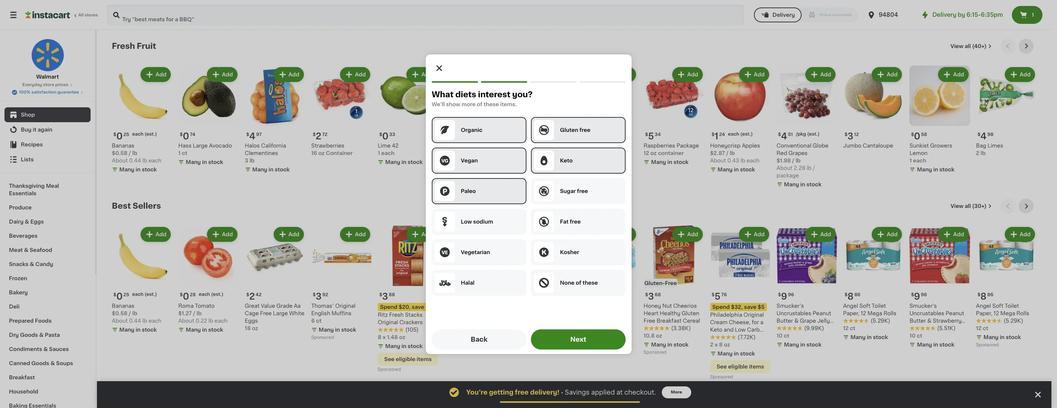 Task type: locate. For each thing, give the bounding box(es) containing it.
all left (30+)
[[965, 204, 971, 209]]

96 for smucker's uncrustables peanut butter & grape jelly sandwich
[[788, 293, 794, 297]]

0 horizontal spatial 86
[[855, 293, 861, 297]]

(est.)
[[145, 132, 157, 137], [476, 132, 488, 137], [741, 132, 753, 137], [542, 132, 554, 137], [808, 132, 820, 137], [145, 292, 157, 297], [211, 292, 224, 297]]

1 $ 0 25 each (est.) from the top
[[113, 132, 157, 141]]

oz down raspberries
[[651, 151, 657, 156]]

1 horizontal spatial of
[[576, 280, 581, 286]]

2 all from the top
[[965, 204, 971, 209]]

package inside conventional globe red grapes $1.98 / lb about 2.28 lb / package
[[777, 173, 799, 178]]

free up premium
[[580, 127, 591, 133]]

1 horizontal spatial seedless
[[528, 143, 552, 149]]

2 save from the left
[[744, 305, 757, 310]]

1 horizontal spatial smucker's
[[910, 304, 937, 309]]

1 vertical spatial $ 3 92
[[313, 292, 328, 301]]

1 horizontal spatial x
[[715, 342, 718, 348]]

beverages link
[[4, 229, 91, 243]]

free inside great value grade aa cage free large white eggs 18 oz
[[260, 311, 272, 316]]

1 horizontal spatial 96
[[921, 293, 928, 297]]

oz right 16
[[318, 151, 325, 156]]

snacks & candy link
[[4, 257, 91, 272]]

0 vertical spatial 0.44
[[129, 158, 141, 164]]

original up muffins
[[335, 304, 356, 309]]

uncrustables for strawberry
[[910, 311, 945, 316]]

see for 3
[[384, 357, 395, 362]]

sponsored badge image
[[311, 336, 334, 340], [977, 343, 999, 348], [644, 351, 667, 355], [378, 368, 401, 372], [711, 375, 733, 380]]

& right dairy
[[25, 219, 29, 225]]

jelly
[[818, 318, 830, 324]]

2 spend from the left
[[713, 305, 730, 310]]

oz inside raspberries package 12 oz container
[[651, 151, 657, 156]]

2 12 ct from the left
[[977, 326, 989, 331]]

view inside popup button
[[951, 44, 964, 49]]

0 horizontal spatial see eligible items button
[[378, 353, 439, 366]]

free for gluten free
[[580, 127, 591, 133]]

bag inside 'green seedless grapes bag $1.98 / lb about 2.43 lb / package many in stock'
[[531, 151, 542, 156]]

delivery inside button
[[773, 12, 795, 18]]

2 smucker's from the left
[[777, 304, 804, 309]]

1 sandwich from the left
[[923, 326, 948, 331]]

0 vertical spatial view
[[951, 44, 964, 49]]

2 9 from the left
[[781, 292, 788, 301]]

2 california from the left
[[602, 143, 627, 149]]

10 ct for smucker's uncrustables peanut butter & grape jelly sandwich
[[777, 333, 790, 339]]

1 horizontal spatial see eligible items button
[[711, 361, 771, 373]]

0
[[116, 132, 123, 141], [183, 132, 189, 141], [382, 132, 389, 141], [915, 132, 921, 141], [116, 292, 123, 301], [183, 292, 189, 301]]

5 for $ 5 63
[[582, 292, 588, 301]]

0 horizontal spatial of
[[477, 102, 482, 107]]

& inside smucker's uncrustables peanut butter & strawberry jam sandwich
[[928, 318, 932, 324]]

conventional
[[777, 143, 812, 149]]

lifestyle
[[711, 335, 733, 340]]

1 grapes from the left
[[456, 151, 475, 156]]

& right meat
[[24, 248, 28, 253]]

free right sugar
[[577, 189, 588, 194]]

1 horizontal spatial original
[[378, 320, 398, 325]]

$ 3 92 for premium california lemons
[[579, 132, 594, 141]]

1 horizontal spatial eggs
[[245, 318, 258, 324]]

2 butter from the left
[[777, 318, 793, 324]]

all stores link
[[25, 4, 98, 25]]

1 4 from the left
[[249, 132, 256, 141]]

$1.24 each (estimated) element
[[711, 129, 771, 142]]

california for halos california clementines 3 lb
[[261, 143, 286, 149]]

original inside thomas' original english muffins 6 ct
[[335, 304, 356, 309]]

1 horizontal spatial $5
[[758, 305, 765, 310]]

2 horizontal spatial free
[[665, 281, 677, 286]]

walmart logo image
[[31, 39, 64, 72]]

63
[[589, 293, 595, 297]]

soft
[[860, 304, 871, 309], [993, 304, 1004, 309]]

free up nut
[[665, 281, 677, 286]]

2 horizontal spatial 4
[[981, 132, 987, 141]]

1 0.44 from the top
[[129, 158, 141, 164]]

$ 0 25 each (est.) for 0
[[113, 132, 157, 141]]

$1.98 down the green
[[511, 158, 525, 164]]

$ inside $ 0 28 each (est.)
[[180, 293, 183, 297]]

4 left 97
[[249, 132, 256, 141]]

uncrustables inside smucker's uncrustables peanut butter & strawberry jam sandwich
[[910, 311, 945, 316]]

diets
[[455, 90, 476, 98]]

& left soups
[[51, 361, 55, 366]]

1 horizontal spatial delivery
[[933, 12, 957, 18]]

0 horizontal spatial angel
[[844, 304, 859, 309]]

$ inside the $ 3 68
[[646, 293, 648, 297]]

/pkg right 81
[[530, 132, 541, 137]]

3 up jumbo
[[848, 132, 854, 141]]

uncrustables up jam
[[910, 311, 945, 316]]

$0.25 each (estimated) element for 0
[[112, 129, 172, 142]]

mega
[[868, 311, 883, 316], [1001, 311, 1016, 316]]

0 vertical spatial keto
[[560, 158, 573, 163]]

deli
[[9, 304, 20, 310]]

1 $ 8 86 from the left
[[845, 292, 861, 301]]

original inside philadelphia original cream cheese, for a keto and low carb lifestyle
[[744, 312, 764, 318]]

goods
[[20, 333, 38, 338], [31, 361, 49, 366]]

sandwich down grape
[[777, 326, 803, 331]]

keto up sugar
[[560, 158, 573, 163]]

what
[[432, 90, 454, 98]]

guarantee
[[57, 90, 79, 94]]

1 horizontal spatial red
[[777, 151, 788, 156]]

product group
[[112, 66, 172, 175], [178, 66, 239, 168], [245, 66, 305, 175], [311, 66, 372, 157], [378, 66, 439, 168], [444, 66, 505, 183], [511, 66, 572, 190], [578, 66, 638, 165], [644, 66, 705, 168], [711, 66, 771, 175], [777, 66, 838, 190], [844, 66, 904, 150], [910, 66, 971, 175], [977, 66, 1037, 157], [112, 226, 172, 335], [178, 226, 239, 335], [245, 226, 305, 332], [311, 226, 372, 342], [378, 226, 439, 374], [444, 226, 505, 343], [511, 226, 572, 335], [578, 226, 638, 325], [644, 226, 705, 357], [711, 226, 771, 381], [777, 226, 838, 350], [844, 226, 904, 343], [910, 226, 971, 350], [977, 226, 1037, 349]]

conventional globe red grapes $1.98 / lb about 2.28 lb / package
[[777, 143, 829, 178]]

2 rolls from the left
[[1017, 311, 1030, 316]]

$1.98 inside conventional globe red grapes $1.98 / lb about 2.28 lb / package
[[777, 158, 791, 164]]

$ inside $ 2 72
[[313, 133, 316, 137]]

1 vertical spatial see eligible items
[[717, 364, 765, 370]]

fresh inside ritz fresh stacks original crackers
[[389, 312, 404, 318]]

0 horizontal spatial x
[[383, 335, 386, 340]]

$2.87
[[711, 151, 725, 156]]

breakfast link
[[4, 371, 91, 385]]

$ inside '$ 4 97'
[[246, 133, 249, 137]]

0 horizontal spatial gluten
[[560, 127, 578, 133]]

$ inside $ 22 18
[[446, 293, 449, 297]]

4 for $ 4 98
[[981, 132, 987, 141]]

$ 0 28 each (est.)
[[180, 292, 224, 301]]

gluten up cereal
[[682, 311, 700, 316]]

0 horizontal spatial see
[[384, 357, 395, 362]]

2 uncrustables from the left
[[777, 311, 812, 316]]

0 horizontal spatial large
[[193, 143, 208, 149]]

2 vertical spatial free
[[644, 318, 656, 324]]

92 up premium
[[589, 133, 594, 137]]

0 horizontal spatial soft
[[860, 304, 871, 309]]

$ inside $ 5 72
[[512, 293, 515, 297]]

3 /pkg from the left
[[796, 132, 807, 137]]

0 horizontal spatial spend
[[380, 305, 398, 310]]

view for 8
[[951, 204, 964, 209]]

produce link
[[4, 201, 91, 215]]

$5 for 5
[[758, 305, 765, 310]]

2 10 ct from the left
[[777, 333, 790, 339]]

$0.25 each (estimated) element
[[112, 129, 172, 142], [112, 289, 172, 302]]

ct inside the hass large avocado 1 ct
[[182, 151, 187, 156]]

1 seedless from the left
[[478, 143, 502, 149]]

1 horizontal spatial spend
[[713, 305, 730, 310]]

lime
[[378, 143, 391, 149]]

fresh down $20,
[[389, 312, 404, 318]]

1 vertical spatial bananas $0.58 / lb about 0.44 lb each
[[112, 304, 162, 324]]

save right $32,
[[744, 305, 757, 310]]

gluten inside add your shopping preferences element
[[560, 127, 578, 133]]

item carousel region
[[112, 39, 1037, 193], [112, 199, 1037, 384]]

california right premium
[[602, 143, 627, 149]]

2 25 from the top
[[123, 293, 129, 297]]

smucker's inside smucker's uncrustables peanut butter & grape jelly sandwich
[[777, 304, 804, 309]]

bag up 2.43
[[531, 151, 542, 156]]

1 horizontal spatial sandwich
[[923, 326, 948, 331]]

best
[[112, 202, 131, 210]]

of right more
[[477, 102, 482, 107]]

lists link
[[4, 152, 91, 167]]

2 96 from the left
[[788, 293, 794, 297]]

4 for $ 4 51 /pkg (est.)
[[781, 132, 788, 141]]

spend up philadelphia
[[713, 305, 730, 310]]

18 right 22
[[461, 293, 466, 297]]

smucker's inside smucker's uncrustables peanut butter & strawberry jam sandwich
[[910, 304, 937, 309]]

hass large avocado 1 ct
[[178, 143, 232, 156]]

0 vertical spatial fresh
[[112, 42, 135, 50]]

sandwich
[[923, 326, 948, 331], [777, 326, 803, 331]]

add your shopping preferences element
[[426, 54, 632, 354]]

0 horizontal spatial eligible
[[396, 357, 416, 362]]

/pkg inside $ 4 51 /pkg (est.)
[[796, 132, 807, 137]]

2 vertical spatial original
[[378, 320, 398, 325]]

0 horizontal spatial $ 3 92
[[313, 292, 328, 301]]

0 vertical spatial $ 3 92
[[579, 132, 594, 141]]

goods down condiments & sauces
[[31, 361, 49, 366]]

butter inside smucker's uncrustables peanut butter & grape jelly sandwich
[[777, 318, 793, 324]]

2 x 8 oz
[[711, 342, 731, 348]]

1 red from the left
[[444, 151, 455, 156]]

1 soft from the left
[[860, 304, 871, 309]]

0 vertical spatial 92
[[589, 133, 594, 137]]

10 ct down jam
[[910, 333, 923, 339]]

all inside popup button
[[965, 204, 971, 209]]

None search field
[[107, 4, 745, 25]]

smucker's up jam
[[910, 304, 937, 309]]

more button
[[662, 387, 691, 399]]

2 $5 from the left
[[758, 305, 765, 310]]

peanut up jelly at bottom
[[813, 311, 832, 316]]

limes
[[988, 143, 1004, 149]]

0 horizontal spatial seedless
[[478, 143, 502, 149]]

25 for 0
[[123, 133, 129, 137]]

92 up thomas'
[[323, 293, 328, 297]]

2 $0.58 from the top
[[112, 311, 128, 316]]

breakfast up household at the left bottom of the page
[[9, 375, 35, 381]]

2 bananas $0.58 / lb about 0.44 lb each from the top
[[112, 304, 162, 324]]

0 horizontal spatial 10 ct
[[777, 333, 790, 339]]

51
[[788, 133, 793, 137]]

$ inside $ 5 23
[[446, 133, 449, 137]]

2 $ 9 96 from the left
[[779, 292, 794, 301]]

0 horizontal spatial paper,
[[844, 311, 860, 316]]

1 /pkg from the left
[[464, 132, 475, 137]]

applied
[[591, 390, 615, 396]]

4 for $ 4 97
[[249, 132, 256, 141]]

package right 2.4
[[481, 166, 503, 171]]

sandwich down strawberry
[[923, 326, 948, 331]]

0 horizontal spatial 12 ct
[[844, 326, 856, 331]]

2 seedless from the left
[[528, 143, 552, 149]]

see eligible items button down 2 x 8 oz
[[711, 361, 771, 373]]

see eligible items button for 3
[[378, 353, 439, 366]]

72 inside $ 2 72
[[322, 133, 328, 137]]

1 horizontal spatial angel
[[977, 304, 992, 309]]

walmart
[[36, 74, 59, 79]]

see eligible items down 2 x 8 oz
[[717, 364, 765, 370]]

2 mega from the left
[[1001, 311, 1016, 316]]

$ 5 76
[[712, 292, 727, 301]]

0 horizontal spatial toilet
[[872, 304, 887, 309]]

1 uncrustables from the left
[[910, 311, 945, 316]]

0 horizontal spatial items
[[417, 357, 432, 362]]

oz down 'cage'
[[252, 326, 258, 331]]

1 horizontal spatial 10 ct
[[910, 333, 923, 339]]

& inside 'link'
[[25, 219, 29, 225]]

about inside honeycrisp apples $2.87 / lb about 0.43 lb each
[[711, 158, 726, 164]]

72 inside $ 5 72
[[522, 293, 527, 297]]

container
[[658, 151, 684, 156]]

3 up thomas'
[[316, 292, 322, 301]]

0 vertical spatial see
[[384, 357, 395, 362]]

jam
[[910, 326, 921, 331]]

everyday store prices
[[22, 83, 68, 87]]

large down 'grade'
[[273, 311, 288, 316]]

$5 up a
[[758, 305, 765, 310]]

9 for smucker's uncrustables peanut butter & grape jelly sandwich
[[781, 292, 788, 301]]

california inside premium california lemons
[[602, 143, 627, 149]]

peanut for grape
[[813, 311, 832, 316]]

1 horizontal spatial rolls
[[1017, 311, 1030, 316]]

0 horizontal spatial california
[[261, 143, 286, 149]]

2 4 from the left
[[781, 132, 788, 141]]

1 vertical spatial items
[[749, 364, 765, 370]]

items down (105)
[[417, 357, 432, 362]]

1 horizontal spatial keto
[[711, 327, 723, 333]]

1 vertical spatial these
[[583, 280, 598, 286]]

snacks
[[9, 262, 28, 267]]

3 inside halos california clementines 3 lb
[[245, 158, 248, 164]]

2 horizontal spatial original
[[744, 312, 764, 318]]

condiments & sauces link
[[4, 342, 91, 357]]

uncrustables for grape
[[777, 311, 812, 316]]

1 10 from the left
[[910, 333, 916, 339]]

0 horizontal spatial free
[[260, 311, 272, 316]]

0 horizontal spatial $5
[[426, 305, 433, 310]]

0 vertical spatial eggs
[[30, 219, 44, 225]]

/
[[129, 151, 131, 156], [727, 151, 729, 156], [460, 158, 462, 164], [527, 158, 529, 164], [793, 158, 795, 164], [477, 166, 480, 171], [547, 166, 549, 171], [813, 166, 816, 171], [129, 311, 131, 316], [193, 311, 195, 316]]

free
[[665, 281, 677, 286], [260, 311, 272, 316], [644, 318, 656, 324]]

1 smucker's from the left
[[910, 304, 937, 309]]

ritz
[[378, 312, 388, 318]]

all inside popup button
[[965, 44, 971, 49]]

eligible down 1.48
[[396, 357, 416, 362]]

eggs down 'cage'
[[245, 318, 258, 324]]

1 peanut from the left
[[946, 311, 965, 316]]

3 down halos
[[245, 158, 248, 164]]

eligible for 5
[[729, 364, 748, 370]]

large down 74 at the top left
[[193, 143, 208, 149]]

frozen link
[[4, 272, 91, 286]]

x for 5
[[715, 342, 718, 348]]

package for about 2.43 lb / package
[[511, 173, 533, 178]]

keto inside add your shopping preferences element
[[560, 158, 573, 163]]

2 /pkg from the left
[[530, 132, 541, 137]]

/pkg right '23'
[[464, 132, 475, 137]]

stores
[[85, 13, 98, 17]]

carb
[[747, 327, 760, 333]]

/pkg for seedless
[[530, 132, 541, 137]]

peanut inside smucker's uncrustables peanut butter & strawberry jam sandwich
[[946, 311, 965, 316]]

see eligible items button
[[378, 353, 439, 366], [711, 361, 771, 373]]

/pkg (est.) inside the $5.23 per package (estimated) element
[[464, 132, 488, 137]]

1 $0.25 each (estimated) element from the top
[[112, 129, 172, 142]]

96
[[921, 293, 928, 297], [788, 293, 794, 297]]

1 button
[[1013, 6, 1043, 24]]

1 angel soft toilet paper, 12 mega rolls from the left
[[844, 304, 897, 316]]

2 $ 8 86 from the left
[[978, 292, 994, 301]]

see down 8 x 1.48 oz
[[384, 357, 395, 362]]

2 $ 0 25 each (est.) from the top
[[113, 292, 157, 301]]

peanut inside smucker's uncrustables peanut butter & grape jelly sandwich
[[813, 311, 832, 316]]

these down interest
[[484, 102, 499, 107]]

butter for smucker's uncrustables peanut butter & strawberry jam sandwich
[[910, 318, 927, 324]]

2 $0.25 each (estimated) element from the top
[[112, 289, 172, 302]]

9 up smucker's uncrustables peanut butter & grape jelly sandwich
[[781, 292, 788, 301]]

0 vertical spatial all
[[965, 44, 971, 49]]

snacks & candy
[[9, 262, 53, 267]]

goods for canned
[[31, 361, 49, 366]]

1 $ 9 96 from the left
[[912, 292, 928, 301]]

fresh left fruit
[[112, 42, 135, 50]]

1 bananas from the top
[[112, 143, 134, 149]]

1 vertical spatial see
[[717, 364, 727, 370]]

x down lifestyle
[[715, 342, 718, 348]]

california up clementines
[[261, 143, 286, 149]]

spend $20, save $5
[[380, 305, 433, 310]]

breakfast down healthy
[[657, 318, 682, 324]]

keto inside philadelphia original cream cheese, for a keto and low carb lifestyle
[[711, 327, 723, 333]]

2 sandwich from the left
[[777, 326, 803, 331]]

1 horizontal spatial fresh
[[389, 312, 404, 318]]

package for about 2.28 lb / package
[[777, 173, 799, 178]]

1 all from the top
[[965, 44, 971, 49]]

2 0.44 from the top
[[129, 318, 141, 324]]

original for cheese,
[[744, 312, 764, 318]]

$ 9 96 up smucker's uncrustables peanut butter & strawberry jam sandwich
[[912, 292, 928, 301]]

peanut up strawberry
[[946, 311, 965, 316]]

(est.) inside "$ 1 24 each (est.)"
[[741, 132, 753, 137]]

98
[[988, 133, 994, 137]]

& left grape
[[795, 318, 799, 324]]

5 for $ 5 76
[[715, 292, 721, 301]]

2 horizontal spatial package
[[777, 173, 799, 178]]

none of these
[[560, 280, 598, 286]]

1 vertical spatial all
[[965, 204, 971, 209]]

1 horizontal spatial $ 8 86
[[978, 292, 994, 301]]

3 grapes from the left
[[789, 151, 808, 156]]

1 spend from the left
[[380, 305, 398, 310]]

2 paper, from the left
[[977, 311, 993, 316]]

great
[[245, 304, 260, 309]]

items down (7.72k) on the bottom of page
[[749, 364, 765, 370]]

0 horizontal spatial rolls
[[884, 311, 897, 316]]

10 ct
[[910, 333, 923, 339], [777, 333, 790, 339]]

1 california from the left
[[261, 143, 286, 149]]

/pkg (est.) for harvest
[[464, 132, 488, 137]]

72 for 5
[[522, 293, 527, 297]]

$ 9 96 for smucker's uncrustables peanut butter & grape jelly sandwich
[[779, 292, 794, 301]]

2 angel from the left
[[977, 304, 992, 309]]

1 vertical spatial x
[[715, 342, 718, 348]]

see for 5
[[717, 364, 727, 370]]

12 ct right (9.99k)
[[844, 326, 856, 331]]

25
[[123, 133, 129, 137], [123, 293, 129, 297]]

2 /pkg (est.) from the left
[[530, 132, 554, 137]]

1 $0.58 from the top
[[112, 151, 128, 156]]

10 ct down smucker's uncrustables peanut butter & grape jelly sandwich
[[777, 333, 790, 339]]

2 peanut from the left
[[813, 311, 832, 316]]

0 horizontal spatial angel soft toilet paper, 12 mega rolls
[[844, 304, 897, 316]]

see eligible items for 5
[[717, 364, 765, 370]]

4 left 98
[[981, 132, 987, 141]]

81
[[522, 133, 527, 137]]

see down 2 x 8 oz
[[717, 364, 727, 370]]

/pkg (est.) inside $4.81 per package (estimated) element
[[530, 132, 554, 137]]

halos california clementines 3 lb
[[245, 143, 286, 164]]

72 for 2
[[322, 133, 328, 137]]

$1.98 for grapes
[[511, 158, 525, 164]]

in inside 12 ct many in stock
[[468, 335, 473, 340]]

0 horizontal spatial uncrustables
[[777, 311, 812, 316]]

0 horizontal spatial 4
[[249, 132, 256, 141]]

vegan
[[461, 158, 478, 163]]

96 up smucker's uncrustables peanut butter & grape jelly sandwich
[[788, 293, 794, 297]]

0 horizontal spatial smucker's
[[777, 304, 804, 309]]

dry
[[9, 333, 19, 338]]

10 down smucker's uncrustables peanut butter & grape jelly sandwich
[[777, 333, 783, 339]]

many inside 'green seedless grapes bag $1.98 / lb about 2.43 lb / package many in stock'
[[518, 182, 533, 187]]

original down ritz
[[378, 320, 398, 325]]

california inside halos california clementines 3 lb
[[261, 143, 286, 149]]

2 grapes from the left
[[511, 151, 530, 156]]

0 horizontal spatial mega
[[868, 311, 883, 316]]

2 $1.98 from the left
[[777, 158, 791, 164]]

1 inside button
[[1032, 12, 1035, 18]]

1 horizontal spatial 18
[[461, 293, 466, 297]]

view left (30+)
[[951, 204, 964, 209]]

1 horizontal spatial /pkg (est.)
[[530, 132, 554, 137]]

1 save from the left
[[412, 305, 424, 310]]

100% satisfaction guarantee
[[19, 90, 79, 94]]

$ 3 92 up premium
[[579, 132, 594, 141]]

see eligible items
[[384, 357, 432, 362], [717, 364, 765, 370]]

goods down prepared foods at the bottom of page
[[20, 333, 38, 338]]

butter for smucker's uncrustables peanut butter & grape jelly sandwich
[[777, 318, 793, 324]]

meat & seafood link
[[4, 243, 91, 257]]

1 horizontal spatial toilet
[[1005, 304, 1020, 309]]

2.43
[[528, 166, 540, 171]]

view for 4
[[951, 44, 964, 49]]

0 horizontal spatial save
[[412, 305, 424, 310]]

1 horizontal spatial paper,
[[977, 311, 993, 316]]

1 view from the top
[[951, 44, 964, 49]]

thanksgiving meal essentials link
[[4, 179, 91, 201]]

1 9 from the left
[[915, 292, 921, 301]]

2 red from the left
[[777, 151, 788, 156]]

$5 for 3
[[426, 305, 433, 310]]

dairy & eggs
[[9, 219, 44, 225]]

eggs down produce link
[[30, 219, 44, 225]]

tomato
[[195, 304, 215, 309]]

1 vertical spatial bag
[[531, 151, 542, 156]]

0 vertical spatial items
[[417, 357, 432, 362]]

0 horizontal spatial 96
[[788, 293, 794, 297]]

92 for thomas' original english muffins
[[323, 293, 328, 297]]

lb inside halos california clementines 3 lb
[[250, 158, 255, 164]]

smucker's uncrustables peanut butter & grape jelly sandwich
[[777, 304, 832, 331]]

1 horizontal spatial free
[[644, 318, 656, 324]]

2 bananas from the top
[[112, 304, 134, 309]]

1 25 from the top
[[123, 133, 129, 137]]

getting
[[489, 390, 514, 396]]

4 left 51
[[781, 132, 788, 141]]

items for 5
[[749, 364, 765, 370]]

sauces
[[49, 347, 69, 352]]

x left 1.48
[[383, 335, 386, 340]]

each inside sunkist growers lemon 1 each
[[914, 158, 927, 164]]

save for 5
[[744, 305, 757, 310]]

frozen
[[9, 276, 27, 281]]

1 horizontal spatial large
[[273, 311, 288, 316]]

sandwich for grape
[[777, 326, 803, 331]]

3 left 68
[[648, 292, 654, 301]]

1 $1.98 from the left
[[511, 158, 525, 164]]

& left pasta
[[39, 333, 44, 338]]

free for sugar free
[[577, 189, 588, 194]]

1 item carousel region from the top
[[112, 39, 1037, 193]]

keto down 'cream'
[[711, 327, 723, 333]]

fat
[[560, 219, 569, 224]]

free right the "getting"
[[515, 390, 529, 396]]

0 vertical spatial x
[[383, 335, 386, 340]]

about inside 'green seedless grapes bag $1.98 / lb about 2.43 lb / package many in stock'
[[511, 166, 527, 171]]

0 vertical spatial bag
[[977, 143, 987, 149]]

1 vertical spatial goods
[[31, 361, 49, 366]]

cream
[[711, 320, 728, 325]]

0 horizontal spatial red
[[444, 151, 455, 156]]

3 up premium
[[582, 132, 588, 141]]

12 inside 12 ct many in stock
[[444, 326, 450, 331]]

3 4 from the left
[[981, 132, 987, 141]]

0 vertical spatial original
[[335, 304, 356, 309]]

free down value
[[260, 311, 272, 316]]

grapes inside 'green seedless grapes bag $1.98 / lb about 2.43 lb / package many in stock'
[[511, 151, 530, 156]]

free down the 'heart'
[[644, 318, 656, 324]]

1 horizontal spatial save
[[744, 305, 757, 310]]

1 horizontal spatial 10
[[910, 333, 916, 339]]

25 for each (est.)
[[123, 293, 129, 297]]

1 96 from the left
[[921, 293, 928, 297]]

1 horizontal spatial 12 ct
[[977, 326, 989, 331]]

$ 9 96 up smucker's uncrustables peanut butter & grape jelly sandwich
[[779, 292, 794, 301]]

sandwich inside smucker's uncrustables peanut butter & strawberry jam sandwich
[[923, 326, 948, 331]]

all for 8
[[965, 204, 971, 209]]

$ 0 25 each (est.)
[[113, 132, 157, 141], [113, 292, 157, 301]]

eligible down 2 x 8 oz
[[729, 364, 748, 370]]

0 vertical spatial $ 0 25 each (est.)
[[113, 132, 157, 141]]

sandwich for strawberry
[[923, 326, 948, 331]]

0 horizontal spatial 10
[[777, 333, 783, 339]]

package inside 'green seedless grapes bag $1.98 / lb about 2.43 lb / package many in stock'
[[511, 173, 533, 178]]

apples
[[742, 143, 761, 149]]

12 ct right (5.51k)
[[977, 326, 989, 331]]

1 vertical spatial original
[[744, 312, 764, 318]]

low inside add your shopping preferences element
[[461, 219, 472, 224]]

1 10 ct from the left
[[910, 333, 923, 339]]

original up for
[[744, 312, 764, 318]]

1 $5 from the left
[[426, 305, 433, 310]]

breakfast inside "honey nut cheerios heart healthy gluten free breakfast cereal"
[[657, 318, 682, 324]]

1 /pkg (est.) from the left
[[464, 132, 488, 137]]

all
[[965, 44, 971, 49], [965, 204, 971, 209]]

1 bananas $0.58 / lb about 0.44 lb each from the top
[[112, 143, 162, 164]]

0 vertical spatial see eligible items
[[384, 357, 432, 362]]

$1.98 down "conventional"
[[777, 158, 791, 164]]

package
[[677, 143, 699, 149]]

10 down jam
[[910, 333, 916, 339]]

2 10 from the left
[[777, 333, 783, 339]]

free for fat free
[[570, 219, 581, 224]]

1 inside lime 42 1 each
[[378, 151, 380, 156]]

2 up strawberries
[[316, 132, 322, 141]]

red inside conventional globe red grapes $1.98 / lb about 2.28 lb / package
[[777, 151, 788, 156]]

0 horizontal spatial sandwich
[[777, 326, 803, 331]]

main content
[[97, 30, 1052, 409]]

96 up smucker's uncrustables peanut butter & strawberry jam sandwich
[[921, 293, 928, 297]]

2 view from the top
[[951, 204, 964, 209]]

grapes down harvest
[[456, 151, 475, 156]]

&
[[25, 219, 29, 225], [24, 248, 28, 253], [30, 262, 34, 267], [928, 318, 932, 324], [795, 318, 799, 324], [39, 333, 44, 338], [43, 347, 48, 352], [51, 361, 55, 366]]

product group containing green seedless grapes bag
[[511, 66, 572, 190]]

low left sodium
[[461, 219, 472, 224]]

0 vertical spatial 25
[[123, 133, 129, 137]]

1 butter from the left
[[910, 318, 927, 324]]

green seedless grapes bag $1.98 / lb about 2.43 lb / package many in stock
[[511, 143, 556, 187]]

about inside conventional globe red grapes $1.98 / lb about 2.28 lb / package
[[777, 166, 793, 171]]

ct inside 12 ct many in stock
[[451, 326, 457, 331]]

2 down $ 4 98
[[977, 151, 980, 156]]

grapes down the green
[[511, 151, 530, 156]]

free inside treatment tracker modal 'dialog'
[[515, 390, 529, 396]]

100% satisfaction guarantee button
[[12, 88, 84, 96]]

& left strawberry
[[928, 318, 932, 324]]

uncrustables inside smucker's uncrustables peanut butter & grape jelly sandwich
[[777, 311, 812, 316]]

each inside "$ 1 24 each (est.)"
[[728, 132, 740, 137]]

each inside honeycrisp apples $2.87 / lb about 0.43 lb each
[[747, 158, 760, 164]]

all left (40+)
[[965, 44, 971, 49]]

items for 3
[[417, 357, 432, 362]]

0 vertical spatial 72
[[322, 133, 328, 137]]

instacart logo image
[[25, 10, 70, 19]]

0 horizontal spatial see eligible items
[[384, 357, 432, 362]]

5 for $ 5 23
[[449, 132, 455, 141]]

1 horizontal spatial peanut
[[946, 311, 965, 316]]

10 for smucker's uncrustables peanut butter & strawberry jam sandwich
[[910, 333, 916, 339]]

free right fat
[[570, 219, 581, 224]]

0 horizontal spatial delivery
[[773, 12, 795, 18]]

uncrustables up grape
[[777, 311, 812, 316]]

see eligible items button down 1.48
[[378, 353, 439, 366]]

stacks
[[405, 312, 423, 318]]

3 for jumbo cantaloupe
[[848, 132, 854, 141]]

12 inside raspberries package 12 oz container
[[644, 151, 650, 156]]

2
[[316, 132, 322, 141], [977, 151, 980, 156], [249, 292, 255, 301], [711, 342, 714, 348]]

smucker's for smucker's uncrustables peanut butter & grape jelly sandwich
[[777, 304, 804, 309]]

$5 right $20,
[[426, 305, 433, 310]]



Task type: vqa. For each thing, say whether or not it's contained in the screenshot.
$ 3 92
yes



Task type: describe. For each thing, give the bounding box(es) containing it.
12 inside $ 3 12
[[855, 133, 859, 137]]

1 vertical spatial of
[[576, 280, 581, 286]]

interest
[[478, 90, 511, 98]]

$ 22 18
[[446, 292, 466, 301]]

seafood
[[30, 248, 52, 253]]

dry goods & pasta
[[9, 333, 60, 338]]

condiments & sauces
[[9, 347, 69, 352]]

& left sauces
[[43, 347, 48, 352]]

spend for 3
[[380, 305, 398, 310]]

smucker's for smucker's uncrustables peanut butter & strawberry jam sandwich
[[910, 304, 937, 309]]

everyday store prices link
[[22, 82, 73, 88]]

growers
[[931, 143, 953, 149]]

canned
[[9, 361, 30, 366]]

soups
[[56, 361, 73, 366]]

10.8 oz
[[644, 333, 663, 339]]

/pkg for harvest
[[464, 132, 475, 137]]

each inside roma tomato $1.27 / lb about 0.22 lb each
[[215, 318, 228, 324]]

goods for dry
[[20, 333, 38, 338]]

sellers
[[133, 202, 161, 210]]

2 toilet from the left
[[1005, 304, 1020, 309]]

& left candy
[[30, 262, 34, 267]]

eggs inside great value grade aa cage free large white eggs 18 oz
[[245, 318, 258, 324]]

$0.28 each (estimated) element
[[178, 289, 239, 302]]

white
[[289, 311, 305, 316]]

strawberries 16 oz container
[[311, 143, 353, 156]]

bag inside bag limes 2 lb
[[977, 143, 987, 149]]

5 for $ 5 34
[[648, 132, 654, 141]]

next
[[570, 337, 586, 343]]

bananas $0.58 / lb about 0.44 lb each for each (est.)
[[112, 304, 162, 324]]

22
[[449, 292, 460, 301]]

service type group
[[754, 7, 858, 22]]

condiments
[[9, 347, 42, 352]]

back button
[[432, 330, 527, 350]]

for
[[752, 320, 759, 325]]

$0.58 for 0
[[112, 151, 128, 156]]

$0.58 for each (est.)
[[112, 311, 128, 316]]

organic
[[461, 127, 482, 133]]

premium
[[578, 143, 601, 149]]

low inside philadelphia original cream cheese, for a keto and low carb lifestyle
[[735, 327, 746, 333]]

96 for smucker's uncrustables peanut butter & strawberry jam sandwich
[[921, 293, 928, 297]]

low sodium
[[461, 219, 493, 224]]

lists
[[21, 157, 34, 162]]

in inside 'green seedless grapes bag $1.98 / lb about 2.43 lb / package many in stock'
[[535, 182, 540, 187]]

stock inside 12 ct many in stock
[[474, 335, 489, 340]]

$ inside $ 3 88
[[379, 293, 382, 297]]

these inside what diets interest you? we'll show more of these items.
[[484, 102, 499, 107]]

$ inside '$ 5 63'
[[579, 293, 582, 297]]

2 86 from the left
[[988, 293, 994, 297]]

sugar
[[560, 189, 576, 194]]

eggs inside 'link'
[[30, 219, 44, 225]]

stock inside 'green seedless grapes bag $1.98 / lb about 2.43 lb / package many in stock'
[[541, 182, 556, 187]]

grapes inside the sun harvest seedless red grapes $2.18 / lb about 2.4 lb / package
[[456, 151, 475, 156]]

delivery!
[[530, 390, 560, 396]]

bananas for 0
[[112, 143, 134, 149]]

2 item carousel region from the top
[[112, 199, 1037, 384]]

a
[[761, 320, 764, 325]]

deli link
[[4, 300, 91, 314]]

2 down lifestyle
[[711, 342, 714, 348]]

2 up "great"
[[249, 292, 255, 301]]

many inside 12 ct many in stock
[[452, 335, 467, 340]]

94804 button
[[867, 4, 912, 25]]

$ inside $ 4 98
[[978, 133, 981, 137]]

$20,
[[399, 305, 411, 310]]

ct inside thomas' original english muffins 6 ct
[[316, 318, 322, 324]]

oz inside great value grade aa cage free large white eggs 18 oz
[[252, 326, 258, 331]]

1.48
[[387, 335, 398, 340]]

$5.23 per package (estimated) element
[[444, 129, 505, 142]]

97
[[256, 133, 262, 137]]

x for 3
[[383, 335, 386, 340]]

red inside the sun harvest seedless red grapes $2.18 / lb about 2.4 lb / package
[[444, 151, 455, 156]]

main content containing 0
[[97, 30, 1052, 409]]

(est.) inside $ 4 51 /pkg (est.)
[[808, 132, 820, 137]]

roma
[[178, 304, 194, 309]]

3 for spend $20, save $5
[[382, 292, 388, 301]]

all stores
[[78, 13, 98, 17]]

$ inside "$ 1 24 each (est.)"
[[712, 133, 715, 137]]

product group containing 22
[[444, 226, 505, 343]]

9 for smucker's uncrustables peanut butter & strawberry jam sandwich
[[915, 292, 921, 301]]

oz inside strawberries 16 oz container
[[318, 151, 325, 156]]

delivery for delivery
[[773, 12, 795, 18]]

and
[[724, 327, 734, 333]]

none
[[560, 280, 575, 286]]

1 inside sunkist growers lemon 1 each
[[910, 158, 912, 164]]

sponsored badge image for $ 8 86
[[977, 343, 999, 348]]

$4.81 per package (estimated) element
[[511, 129, 572, 142]]

delivery button
[[754, 7, 802, 22]]

candy
[[35, 262, 53, 267]]

18 inside $ 22 18
[[461, 293, 466, 297]]

nut
[[663, 304, 672, 309]]

5 for $ 5 72
[[515, 292, 521, 301]]

(5.51k)
[[938, 326, 956, 331]]

seedless inside 'green seedless grapes bag $1.98 / lb about 2.43 lb / package many in stock'
[[528, 143, 552, 149]]

$ 3 88
[[379, 292, 395, 301]]

1 paper, from the left
[[844, 311, 860, 316]]

$ 3 92 for thomas' original english muffins
[[313, 292, 328, 301]]

meat
[[9, 248, 23, 253]]

each inside lime 42 1 each
[[381, 151, 395, 156]]

• savings applied at checkout.
[[561, 390, 656, 396]]

$ inside $ 0 58
[[912, 133, 915, 137]]

sponsored badge image for $ 3 68
[[644, 351, 667, 355]]

lb inside bag limes 2 lb
[[981, 151, 986, 156]]

$ inside $ 4 51 /pkg (est.)
[[779, 133, 781, 137]]

large inside great value grade aa cage free large white eggs 18 oz
[[273, 311, 288, 316]]

(9.99k)
[[805, 326, 825, 331]]

meal
[[46, 184, 59, 189]]

$ inside $ 3 12
[[845, 133, 848, 137]]

see eligible items for 3
[[384, 357, 432, 362]]

next button
[[531, 330, 626, 350]]

18 inside great value grade aa cage free large white eggs 18 oz
[[245, 326, 251, 331]]

(est.) inside $ 0 28 each (est.)
[[211, 292, 224, 297]]

1 (5.29k) from the left
[[871, 318, 891, 324]]

42 inside lime 42 1 each
[[392, 143, 399, 149]]

92 for premium california lemons
[[589, 133, 594, 137]]

of inside what diets interest you? we'll show more of these items.
[[477, 102, 482, 107]]

avocado
[[209, 143, 232, 149]]

package inside the sun harvest seedless red grapes $2.18 / lb about 2.4 lb / package
[[481, 166, 503, 171]]

2.4
[[462, 166, 470, 171]]

$ 3 12
[[845, 132, 859, 141]]

treatment tracker modal dialog
[[97, 382, 1052, 409]]

delivery for delivery by 6:15-6:35pm
[[933, 12, 957, 18]]

10 for smucker's uncrustables peanut butter & grape jelly sandwich
[[777, 333, 783, 339]]

walmart link
[[31, 39, 64, 81]]

sun harvest seedless red grapes $2.18 / lb about 2.4 lb / package
[[444, 143, 503, 171]]

peanut for strawberry
[[946, 311, 965, 316]]

oz down lifestyle
[[724, 342, 731, 348]]

0.44 for each (est.)
[[129, 318, 141, 324]]

(est.) inside $4.81 per package (estimated) element
[[542, 132, 554, 137]]

$ 5 72
[[512, 292, 527, 301]]

/pkg (est.) for seedless
[[530, 132, 554, 137]]

& inside smucker's uncrustables peanut butter & grape jelly sandwich
[[795, 318, 799, 324]]

prices
[[55, 83, 68, 87]]

vegetarian
[[461, 250, 490, 255]]

free inside "honey nut cheerios heart healthy gluten free breakfast cereal"
[[644, 318, 656, 324]]

3 for premium california lemons
[[582, 132, 588, 141]]

we'll
[[432, 102, 445, 107]]

large inside the hass large avocado 1 ct
[[193, 143, 208, 149]]

items.
[[500, 102, 517, 107]]

bananas for each (est.)
[[112, 304, 134, 309]]

each inside $ 0 28 each (est.)
[[199, 292, 210, 297]]

save for 3
[[412, 305, 424, 310]]

about inside roma tomato $1.27 / lb about 0.22 lb each
[[178, 318, 194, 324]]

bakery link
[[4, 286, 91, 300]]

$ inside $ 0 74
[[180, 133, 183, 137]]

essentials
[[9, 191, 36, 196]]

oz right 10.8
[[656, 333, 663, 339]]

sponsored badge image for $ 3 92
[[311, 336, 334, 340]]

$ 0 25 each (est.) for each (est.)
[[113, 292, 157, 301]]

33
[[390, 133, 395, 137]]

42 inside $ 2 42
[[256, 293, 262, 297]]

meat & seafood
[[9, 248, 52, 253]]

more
[[462, 102, 476, 107]]

/ inside honeycrisp apples $2.87 / lb about 0.43 lb each
[[727, 151, 729, 156]]

back
[[471, 337, 488, 343]]

jumbo cantaloupe
[[844, 143, 894, 149]]

california for premium california lemons
[[602, 143, 627, 149]]

fat free
[[560, 219, 581, 224]]

thanksgiving
[[9, 184, 45, 189]]

1 inside the hass large avocado 1 ct
[[178, 151, 181, 156]]

about inside the sun harvest seedless red grapes $2.18 / lb about 2.4 lb / package
[[444, 166, 460, 171]]

philadelphia
[[711, 312, 743, 318]]

$1.98 for red
[[777, 158, 791, 164]]

$ inside $ 2 42
[[246, 293, 249, 297]]

1 mega from the left
[[868, 311, 883, 316]]

spend for 5
[[713, 305, 730, 310]]

$ inside '$ 5 76'
[[712, 293, 715, 297]]

2 inside bag limes 2 lb
[[977, 151, 980, 156]]

$0.25 each (estimated) element for each (est.)
[[112, 289, 172, 302]]

original for muffins
[[335, 304, 356, 309]]

0 vertical spatial free
[[665, 281, 677, 286]]

lime 42 1 each
[[378, 143, 399, 156]]

recipes
[[21, 142, 43, 147]]

product group containing 1
[[711, 66, 771, 175]]

buy
[[21, 127, 31, 132]]

3 for honey nut cheerios heart healthy gluten free breakfast cereal
[[648, 292, 654, 301]]

see eligible items button for 5
[[711, 361, 771, 373]]

oz right 1.48
[[399, 335, 406, 340]]

original inside ritz fresh stacks original crackers
[[378, 320, 398, 325]]

$ 4 97
[[246, 132, 262, 141]]

1 toilet from the left
[[872, 304, 887, 309]]

thanksgiving meal essentials
[[9, 184, 59, 196]]

buy it again link
[[4, 122, 91, 137]]

1 horizontal spatial these
[[583, 280, 598, 286]]

$ 0 33
[[379, 132, 395, 141]]

10 ct for smucker's uncrustables peanut butter & strawberry jam sandwich
[[910, 333, 923, 339]]

0.44 for 0
[[129, 158, 141, 164]]

2 (5.29k) from the left
[[1004, 318, 1024, 324]]

(3.38k)
[[672, 326, 691, 331]]

pasta
[[45, 333, 60, 338]]

grapes inside conventional globe red grapes $1.98 / lb about 2.28 lb / package
[[789, 151, 808, 156]]

/ inside roma tomato $1.27 / lb about 0.22 lb each
[[193, 311, 195, 316]]

6:35pm
[[981, 12, 1004, 18]]

1 86 from the left
[[855, 293, 861, 297]]

$4.51 per package (estimated) element
[[777, 129, 838, 142]]

raspberries package 12 oz container
[[644, 143, 699, 156]]

(40+)
[[973, 44, 987, 49]]

2 soft from the left
[[993, 304, 1004, 309]]

seedless inside the sun harvest seedless red grapes $2.18 / lb about 2.4 lb / package
[[478, 143, 502, 149]]

bananas $0.58 / lb about 0.44 lb each for 0
[[112, 143, 162, 164]]

gluten inside "honey nut cheerios heart healthy gluten free breakfast cereal"
[[682, 311, 700, 316]]

74
[[190, 133, 195, 137]]

healthy
[[660, 311, 681, 316]]

2 angel soft toilet paper, 12 mega rolls from the left
[[977, 304, 1030, 316]]

globe
[[813, 143, 829, 149]]

all for 4
[[965, 44, 971, 49]]

(est.) inside the $5.23 per package (estimated) element
[[476, 132, 488, 137]]

1 angel from the left
[[844, 304, 859, 309]]

view all (30+) button
[[948, 199, 995, 214]]

1 12 ct from the left
[[844, 326, 856, 331]]

$ 9 96 for smucker's uncrustables peanut butter & strawberry jam sandwich
[[912, 292, 928, 301]]

eligible for 3
[[396, 357, 416, 362]]

$ inside $ 5 34
[[646, 133, 648, 137]]

halal
[[461, 280, 475, 286]]

1 vertical spatial breakfast
[[9, 375, 35, 381]]

1 rolls from the left
[[884, 311, 897, 316]]

10.8
[[644, 333, 655, 339]]

$ inside "$ 0 33"
[[379, 133, 382, 137]]



